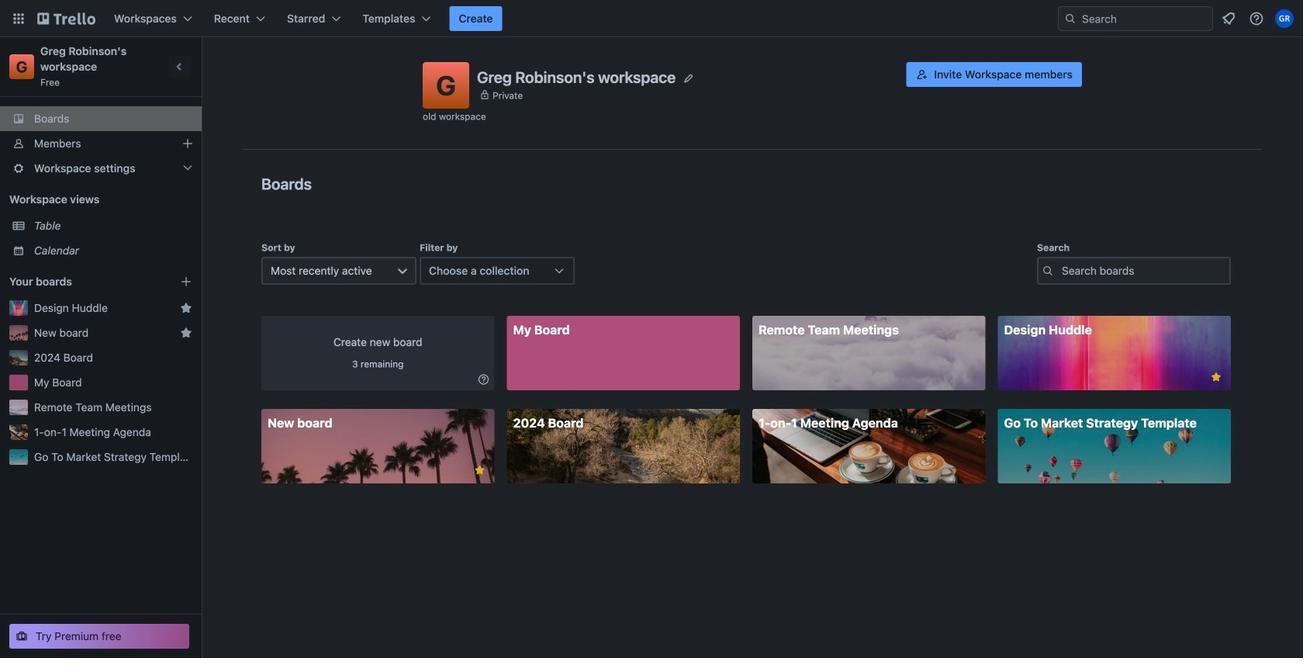 Task type: locate. For each thing, give the bounding box(es) containing it.
0 notifications image
[[1220, 9, 1239, 28]]

1 vertical spatial starred icon image
[[180, 327, 192, 339]]

Search field
[[1059, 6, 1214, 31]]

0 vertical spatial starred icon image
[[180, 302, 192, 314]]

starred icon image
[[180, 302, 192, 314], [180, 327, 192, 339]]

click to unstar this board. it will be removed from your starred list. image
[[1210, 370, 1224, 384]]

search image
[[1065, 12, 1077, 25]]

open information menu image
[[1249, 11, 1265, 26]]

sm image
[[476, 372, 492, 387]]

workspace navigation collapse icon image
[[169, 56, 191, 78]]

greg robinson (gregrobinson96) image
[[1276, 9, 1294, 28]]



Task type: describe. For each thing, give the bounding box(es) containing it.
2 starred icon image from the top
[[180, 327, 192, 339]]

Search boards text field
[[1038, 257, 1232, 285]]

primary element
[[0, 0, 1304, 37]]

your boards with 7 items element
[[9, 272, 157, 291]]

add board image
[[180, 275, 192, 288]]

back to home image
[[37, 6, 95, 31]]

1 starred icon image from the top
[[180, 302, 192, 314]]



Task type: vqa. For each thing, say whether or not it's contained in the screenshot.
0 Notifications 'image'
yes



